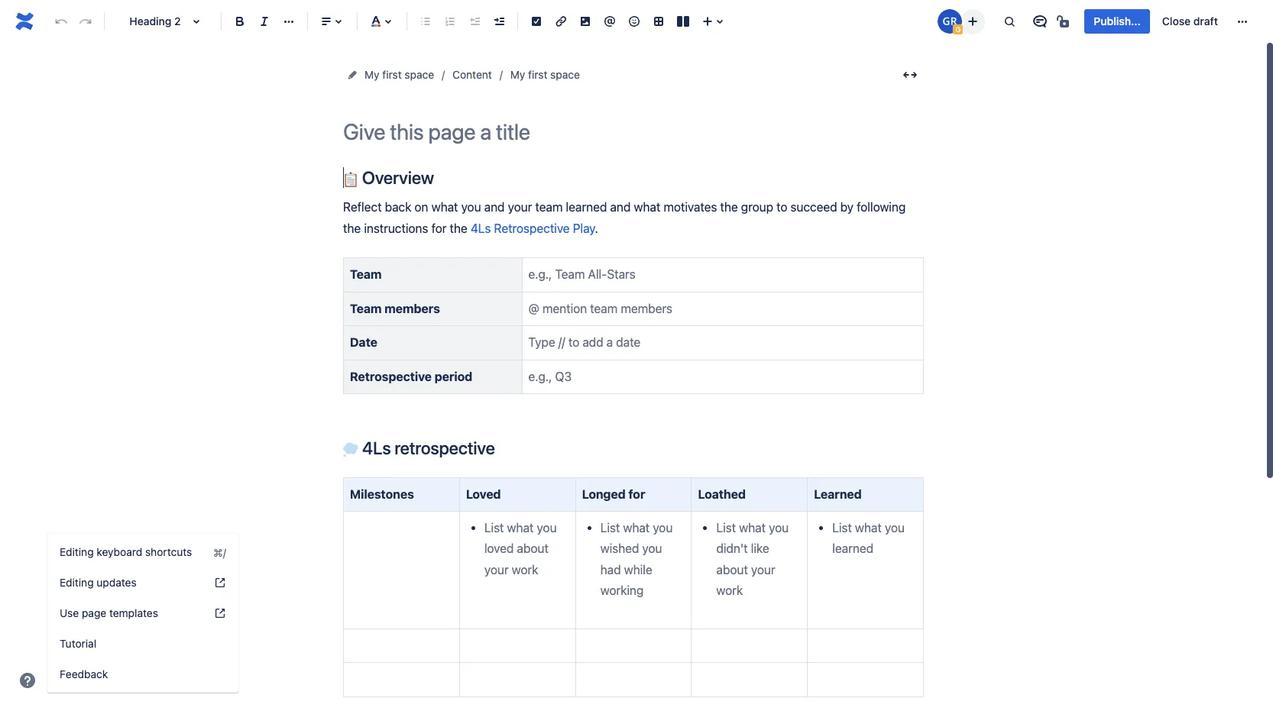 Task type: locate. For each thing, give the bounding box(es) containing it.
1 horizontal spatial first
[[528, 68, 548, 81]]

draft
[[1194, 15, 1218, 28]]

my first space link down 'action item' icon
[[510, 66, 580, 84]]

more formatting image
[[280, 12, 298, 31]]

1 horizontal spatial my first space
[[510, 68, 580, 81]]

space left content
[[405, 68, 434, 81]]

1 horizontal spatial what
[[634, 201, 661, 214]]

1 horizontal spatial my first space link
[[510, 66, 580, 84]]

what left 'motivates'
[[634, 201, 661, 214]]

publish... button
[[1085, 9, 1150, 34]]

first right the move this page image
[[382, 68, 402, 81]]

comment icon image
[[1031, 12, 1050, 31]]

editing inside editing updates 'link'
[[60, 576, 94, 589]]

0 horizontal spatial help image
[[18, 672, 37, 690]]

my right content
[[510, 68, 525, 81]]

my first space link
[[365, 66, 434, 84], [510, 66, 580, 84]]

retrospective
[[395, 438, 495, 459]]

you
[[461, 201, 481, 214]]

my
[[365, 68, 380, 81], [510, 68, 525, 81]]

for
[[431, 222, 447, 235], [629, 487, 645, 501]]

help image inside editing updates 'link'
[[214, 577, 226, 589]]

1 and from the left
[[484, 201, 505, 214]]

my right the move this page image
[[365, 68, 380, 81]]

confluence image
[[12, 9, 37, 34], [12, 9, 37, 34]]

2 first from the left
[[528, 68, 548, 81]]

period
[[435, 370, 472, 383]]

0 horizontal spatial my first space
[[365, 68, 434, 81]]

loved
[[466, 487, 501, 501]]

motivates
[[664, 201, 717, 214]]

my first space
[[365, 68, 434, 81], [510, 68, 580, 81]]

0 vertical spatial retrospective
[[494, 222, 570, 235]]

4ls retrospective
[[358, 438, 495, 459]]

space for 1st my first space link from right
[[550, 68, 580, 81]]

0 horizontal spatial my first space link
[[365, 66, 434, 84]]

0 horizontal spatial my
[[365, 68, 380, 81]]

0 vertical spatial 4ls
[[471, 222, 491, 235]]

use
[[60, 607, 79, 620]]

members
[[385, 302, 440, 315]]

what right on
[[431, 201, 458, 214]]

page
[[82, 607, 106, 620]]

feedback
[[60, 668, 108, 681]]

editing up use
[[60, 576, 94, 589]]

2 editing from the top
[[60, 576, 94, 589]]

1 horizontal spatial for
[[629, 487, 645, 501]]

instructions
[[364, 222, 428, 235]]

for right longed
[[629, 487, 645, 501]]

help image left feedback
[[18, 672, 37, 690]]

more image
[[1234, 12, 1252, 31]]

1 horizontal spatial my
[[510, 68, 525, 81]]

bullet list ⌘⇧8 image
[[417, 12, 435, 31]]

the left group
[[720, 201, 738, 214]]

4ls down you
[[471, 222, 491, 235]]

my first space right the move this page image
[[365, 68, 434, 81]]

and
[[484, 201, 505, 214], [610, 201, 631, 214]]

4ls for 4ls retrospective
[[362, 438, 391, 459]]

2 space from the left
[[550, 68, 580, 81]]

your
[[508, 201, 532, 214]]

close draft
[[1162, 15, 1218, 28]]

0 vertical spatial help image
[[214, 577, 226, 589]]

and right learned
[[610, 201, 631, 214]]

my first space link right the move this page image
[[365, 66, 434, 84]]

0 horizontal spatial and
[[484, 201, 505, 214]]

:thought_balloon: image
[[343, 443, 358, 458], [343, 443, 358, 458]]

loathed
[[698, 487, 746, 501]]

team up 'date'
[[350, 302, 382, 315]]

2 horizontal spatial the
[[720, 201, 738, 214]]

retrospective period
[[350, 370, 472, 383]]

use page templates
[[60, 607, 158, 620]]

publish...
[[1094, 15, 1141, 28]]

1 vertical spatial 4ls
[[362, 438, 391, 459]]

redo ⌘⇧z image
[[76, 12, 95, 31]]

the
[[720, 201, 738, 214], [343, 222, 361, 235], [450, 222, 467, 235]]

1 first from the left
[[382, 68, 402, 81]]

1 my from the left
[[365, 68, 380, 81]]

2 my first space link from the left
[[510, 66, 580, 84]]

editing
[[60, 546, 94, 559], [60, 576, 94, 589]]

my first space down 'action item' icon
[[510, 68, 580, 81]]

my for 1st my first space link from right
[[510, 68, 525, 81]]

retrospective
[[494, 222, 570, 235], [350, 370, 432, 383]]

2
[[174, 15, 181, 28]]

for right instructions
[[431, 222, 447, 235]]

first down 'action item' icon
[[528, 68, 548, 81]]

content
[[453, 68, 492, 81]]

0 horizontal spatial space
[[405, 68, 434, 81]]

0 vertical spatial for
[[431, 222, 447, 235]]

0 horizontal spatial for
[[431, 222, 447, 235]]

1 horizontal spatial 4ls
[[471, 222, 491, 235]]

team members
[[350, 302, 440, 315]]

for inside reflect back on what you and your team learned and what motivates the group to succeed by following the instructions for the
[[431, 222, 447, 235]]

team up team members
[[350, 268, 382, 281]]

1 horizontal spatial space
[[550, 68, 580, 81]]

2 my first space from the left
[[510, 68, 580, 81]]

1 horizontal spatial and
[[610, 201, 631, 214]]

1 horizontal spatial help image
[[214, 577, 226, 589]]

4ls for 4ls retrospective play .
[[471, 222, 491, 235]]

0 horizontal spatial what
[[431, 201, 458, 214]]

2 my from the left
[[510, 68, 525, 81]]

2 team from the top
[[350, 302, 382, 315]]

add image, video, or file image
[[576, 12, 595, 31]]

.
[[595, 222, 598, 235]]

help image
[[214, 577, 226, 589], [18, 672, 37, 690]]

shortcuts
[[145, 546, 192, 559]]

1 vertical spatial editing
[[60, 576, 94, 589]]

retrospective down your
[[494, 222, 570, 235]]

4ls
[[471, 222, 491, 235], [362, 438, 391, 459]]

1 team from the top
[[350, 268, 382, 281]]

team
[[350, 268, 382, 281], [350, 302, 382, 315]]

to
[[777, 201, 788, 214]]

1 space from the left
[[405, 68, 434, 81]]

find and replace image
[[1001, 12, 1019, 31]]

0 horizontal spatial first
[[382, 68, 402, 81]]

learned
[[566, 201, 607, 214]]

editing up the editing updates on the left of the page
[[60, 546, 94, 559]]

reflect back on what you and your team learned and what motivates the group to succeed by following the instructions for the
[[343, 201, 909, 235]]

feedback button
[[47, 660, 238, 690]]

tutorial button
[[47, 629, 238, 660]]

table image
[[650, 12, 668, 31]]

0 vertical spatial editing
[[60, 546, 94, 559]]

heading 2 button
[[111, 5, 215, 38]]

:clipboard: image
[[343, 172, 358, 187], [343, 172, 358, 187]]

1 vertical spatial team
[[350, 302, 382, 315]]

what
[[431, 201, 458, 214], [634, 201, 661, 214]]

retrospective down 'date'
[[350, 370, 432, 383]]

help image up help icon
[[214, 577, 226, 589]]

1 editing from the top
[[60, 546, 94, 559]]

heading
[[129, 15, 172, 28]]

4ls up milestones
[[362, 438, 391, 459]]

first
[[382, 68, 402, 81], [528, 68, 548, 81]]

team for team
[[350, 268, 382, 281]]

0 horizontal spatial 4ls
[[362, 438, 391, 459]]

space
[[405, 68, 434, 81], [550, 68, 580, 81]]

1 what from the left
[[431, 201, 458, 214]]

team
[[535, 201, 563, 214]]

space down link 'image'
[[550, 68, 580, 81]]

1 my first space link from the left
[[365, 66, 434, 84]]

the down you
[[450, 222, 467, 235]]

the down reflect
[[343, 222, 361, 235]]

0 vertical spatial team
[[350, 268, 382, 281]]

and right you
[[484, 201, 505, 214]]

close
[[1162, 15, 1191, 28]]

back
[[385, 201, 411, 214]]

1 vertical spatial retrospective
[[350, 370, 432, 383]]

2 and from the left
[[610, 201, 631, 214]]



Task type: describe. For each thing, give the bounding box(es) containing it.
editing updates link
[[47, 568, 238, 598]]

use page templates link
[[47, 598, 238, 629]]

learned
[[814, 487, 862, 501]]

italic ⌘i image
[[255, 12, 274, 31]]

editing for editing keyboard shortcuts
[[60, 546, 94, 559]]

Give this page a title text field
[[343, 119, 924, 144]]

align left image
[[317, 12, 336, 31]]

1 horizontal spatial the
[[450, 222, 467, 235]]

1 vertical spatial help image
[[18, 672, 37, 690]]

numbered list ⌘⇧7 image
[[441, 12, 459, 31]]

reflect
[[343, 201, 382, 214]]

1 horizontal spatial retrospective
[[494, 222, 570, 235]]

updates
[[97, 576, 137, 589]]

undo ⌘z image
[[52, 12, 70, 31]]

heading 2
[[129, 15, 181, 28]]

4ls retrospective play .
[[471, 222, 598, 235]]

1 vertical spatial for
[[629, 487, 645, 501]]

action item image
[[527, 12, 546, 31]]

first for 1st my first space link from right
[[528, 68, 548, 81]]

make page full-width image
[[901, 66, 919, 84]]

editing updates
[[60, 576, 137, 589]]

tutorial
[[60, 637, 96, 650]]

indent tab image
[[490, 12, 508, 31]]

move this page image
[[346, 69, 358, 81]]

my for 2nd my first space link from right
[[365, 68, 380, 81]]

0 horizontal spatial the
[[343, 222, 361, 235]]

greg robinson image
[[938, 9, 963, 34]]

layouts image
[[674, 12, 692, 31]]

Main content area, start typing to enter text. text field
[[334, 167, 933, 712]]

first for 2nd my first space link from right
[[382, 68, 402, 81]]

no restrictions image
[[1056, 12, 1074, 31]]

outdent ⇧tab image
[[465, 12, 484, 31]]

succeed
[[791, 201, 837, 214]]

bold ⌘b image
[[231, 12, 249, 31]]

editing keyboard shortcuts
[[60, 546, 192, 559]]

following
[[857, 201, 906, 214]]

help image
[[214, 608, 226, 620]]

editing for editing updates
[[60, 576, 94, 589]]

longed for
[[582, 487, 645, 501]]

team for team members
[[350, 302, 382, 315]]

space for 2nd my first space link from right
[[405, 68, 434, 81]]

4ls retrospective play link
[[471, 222, 595, 235]]

longed
[[582, 487, 626, 501]]

overview
[[358, 167, 434, 188]]

2 what from the left
[[634, 201, 661, 214]]

mention image
[[601, 12, 619, 31]]

keyboard
[[97, 546, 142, 559]]

by
[[840, 201, 854, 214]]

1 my first space from the left
[[365, 68, 434, 81]]

play
[[573, 222, 595, 235]]

⌘/
[[213, 546, 226, 559]]

emoji image
[[625, 12, 644, 31]]

invite to edit image
[[964, 12, 982, 30]]

content link
[[453, 66, 492, 84]]

templates
[[109, 607, 158, 620]]

on
[[415, 201, 428, 214]]

group
[[741, 201, 773, 214]]

close draft button
[[1153, 9, 1227, 34]]

date
[[350, 336, 377, 349]]

0 horizontal spatial retrospective
[[350, 370, 432, 383]]

link image
[[552, 12, 570, 31]]

milestones
[[350, 487, 414, 501]]



Task type: vqa. For each thing, say whether or not it's contained in the screenshot.
HEADING
yes



